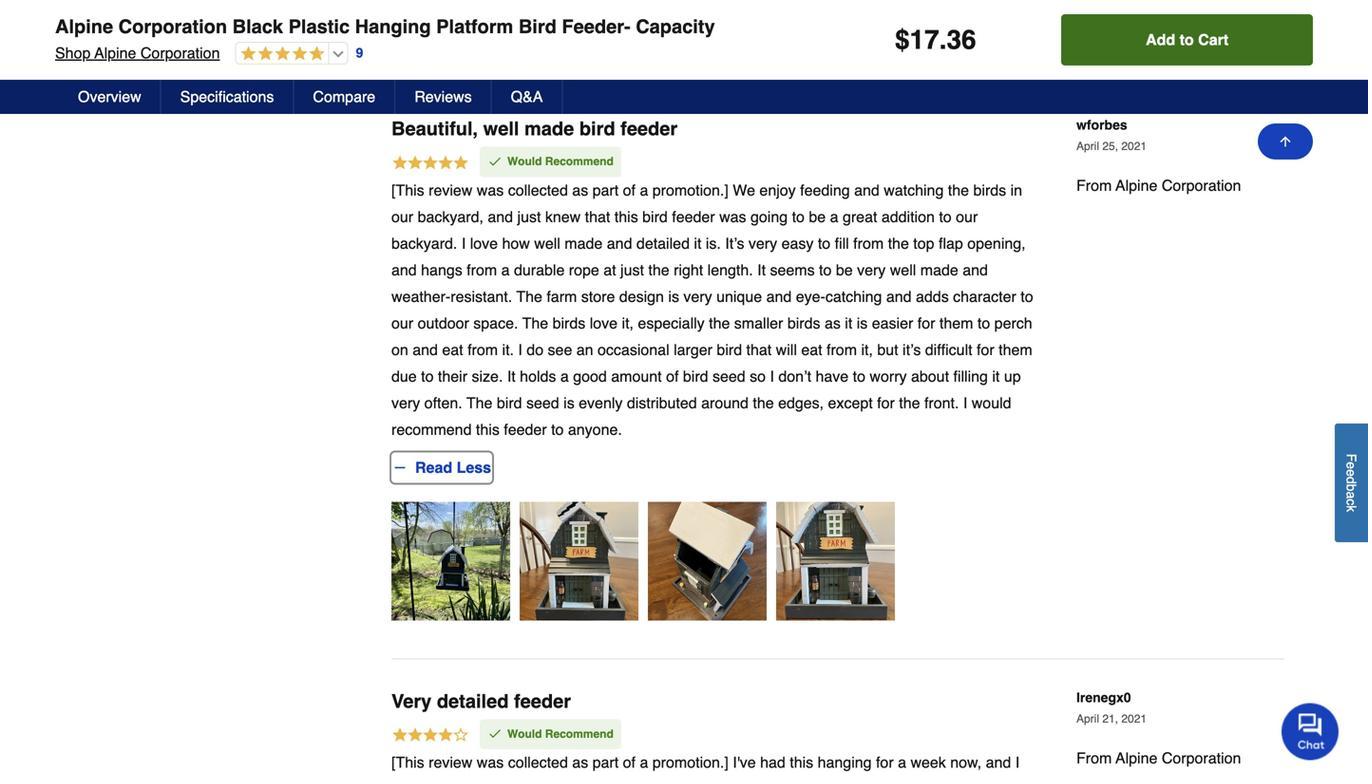 Task type: describe. For each thing, give the bounding box(es) containing it.
and up character on the right top of the page
[[963, 261, 988, 279]]

perch
[[995, 314, 1033, 332]]

alpine corporation black plastic hanging platform bird feeder- capacity
[[55, 16, 715, 38]]

.
[[940, 25, 947, 55]]

our up on
[[392, 314, 414, 332]]

[this for very detailed feeder
[[392, 754, 424, 772]]

easier
[[872, 314, 914, 332]]

don't
[[779, 368, 812, 385]]

0 vertical spatial seed
[[713, 368, 746, 385]]

backyard,
[[418, 208, 484, 226]]

0 vertical spatial the
[[516, 288, 543, 305]]

due
[[392, 368, 417, 385]]

i right it.
[[518, 341, 523, 359]]

alpine right shop
[[94, 44, 136, 62]]

about
[[911, 368, 949, 385]]

https://photos us.bazaarvoice.com/photo/2/cghvdg86ywxwaw5l/45206d6f cb34 50cb ab6a 3ab99be298fe image
[[392, 0, 510, 48]]

k
[[1344, 506, 1359, 512]]

0 vertical spatial well
[[483, 118, 519, 140]]

checkmark image for detailed
[[488, 727, 503, 742]]

wforbes
[[1077, 118, 1128, 133]]

for down adds
[[918, 314, 936, 332]]

compare button
[[294, 80, 396, 114]]

hanging
[[355, 16, 431, 38]]

now,
[[951, 754, 982, 772]]

0 horizontal spatial birds
[[553, 314, 586, 332]]

add to cart button
[[1062, 14, 1313, 66]]

feeder-
[[562, 16, 631, 38]]

1 horizontal spatial just
[[621, 261, 644, 279]]

from alpine corporation for very detailed feeder
[[1077, 750, 1242, 767]]

minus image
[[392, 460, 408, 476]]

would recommend for feeder
[[507, 728, 614, 741]]

1 horizontal spatial birds
[[788, 314, 821, 332]]

f
[[1344, 454, 1359, 462]]

top
[[914, 235, 935, 252]]

i right so
[[770, 368, 774, 385]]

bird
[[519, 16, 557, 38]]

beautiful, well made bird feeder
[[392, 118, 678, 140]]

1 vertical spatial of
[[666, 368, 679, 385]]

so
[[750, 368, 766, 385]]

alpine down "21,"
[[1116, 750, 1158, 767]]

right
[[674, 261, 703, 279]]

21,
[[1103, 713, 1119, 726]]

to right due
[[421, 368, 434, 385]]

very down due
[[392, 394, 420, 412]]

1 horizontal spatial this
[[615, 208, 638, 226]]

week
[[911, 754, 946, 772]]

1 vertical spatial well
[[534, 235, 561, 252]]

their
[[438, 368, 468, 385]]

the left right on the top of page
[[648, 261, 670, 279]]

1 vertical spatial was
[[719, 208, 746, 226]]

i right front.
[[963, 394, 968, 412]]

0 vertical spatial it
[[758, 261, 766, 279]]

read less button
[[392, 453, 492, 483]]

17
[[910, 25, 940, 55]]

store
[[581, 288, 615, 305]]

of for very detailed feeder
[[623, 754, 636, 772]]

part for made
[[593, 181, 619, 199]]

april for beautiful, well made bird feeder
[[1077, 140, 1100, 153]]

0 vertical spatial made
[[525, 118, 574, 140]]

1 vertical spatial be
[[836, 261, 853, 279]]

36
[[947, 25, 977, 55]]

add
[[1146, 31, 1176, 48]]

0 vertical spatial is
[[668, 288, 679, 305]]

would for made
[[507, 155, 542, 168]]

rope
[[569, 261, 599, 279]]

had
[[760, 754, 786, 772]]

space.
[[474, 314, 518, 332]]

https://photos us.bazaarvoice.com/photo/2/cghvdg86ywxwaw5l/c54f79b4 b3a0 59db a76c 6e581406f691 image
[[776, 0, 895, 48]]

from for very detailed feeder
[[1077, 750, 1112, 767]]

review for very
[[429, 754, 473, 772]]

black
[[232, 16, 283, 38]]

to left anyone.
[[551, 421, 564, 438]]

backyard.
[[392, 235, 457, 252]]

on
[[392, 341, 408, 359]]

and down seems
[[766, 288, 792, 305]]

bird up design
[[643, 208, 668, 226]]

it.
[[502, 341, 514, 359]]

very detailed feeder
[[392, 691, 571, 713]]

https://photos us.bazaarvoice.com/photo/2/cghvdg86ywxwaw5l/1b5c9687 8047 5a47 a7a3 1da32d711f85 image
[[905, 0, 1023, 48]]

flap
[[939, 235, 963, 252]]

1 vertical spatial the
[[522, 314, 548, 332]]

b
[[1344, 484, 1359, 492]]

overview
[[78, 88, 141, 105]]

a inside f e e d b a c k button
[[1344, 492, 1359, 499]]

to up easy
[[792, 208, 805, 226]]

to up eye-
[[819, 261, 832, 279]]

$ 17 . 36
[[895, 25, 977, 55]]

outdoor
[[418, 314, 469, 332]]

specifications
[[180, 88, 274, 105]]

2 vertical spatial is
[[564, 394, 575, 412]]

https://photos us.bazaarvoice.com/photo/2/cghvdg86ywxwaw5l/9d32ffe0 f88f 54f9 9b2f 1ef095c2fef4 image
[[392, 502, 510, 621]]

evenly
[[579, 394, 623, 412]]

opening,
[[968, 235, 1026, 252]]

from right fill
[[854, 235, 884, 252]]

size.
[[472, 368, 503, 385]]

plastic
[[289, 16, 350, 38]]

from for beautiful, well made bird feeder
[[1077, 177, 1112, 195]]

add to cart
[[1146, 31, 1229, 48]]

wforbes april 25, 2021
[[1077, 118, 1147, 153]]

would for feeder
[[507, 728, 542, 741]]

difficult
[[925, 341, 973, 359]]

2 vertical spatial well
[[890, 261, 916, 279]]

0 horizontal spatial it
[[507, 368, 516, 385]]

going
[[751, 208, 788, 226]]

is.
[[706, 235, 721, 252]]

around
[[701, 394, 749, 412]]

https://photos us.bazaarvoice.com/photo/2/cghvdg86ywxwaw5l/94c8f3da e6e7 5763 96f9 43fd6cb5783e image
[[648, 0, 767, 48]]

25,
[[1103, 140, 1119, 153]]

and up weather-
[[392, 261, 417, 279]]

will
[[776, 341, 797, 359]]

see
[[548, 341, 572, 359]]

in
[[1011, 181, 1023, 199]]

very up catching
[[857, 261, 886, 279]]

would recommend for made
[[507, 155, 614, 168]]

1 eat from the left
[[442, 341, 463, 359]]

from up resistant.
[[467, 261, 497, 279]]

1 vertical spatial love
[[590, 314, 618, 332]]

compare
[[313, 88, 376, 105]]

enjoy
[[760, 181, 796, 199]]

addition
[[882, 208, 935, 226]]

up
[[1004, 368, 1021, 385]]

read
[[415, 459, 452, 476]]

bird down "size." at the left top of page
[[497, 394, 522, 412]]

promotion.] for beautiful, well made bird feeder
[[653, 181, 729, 199]]

do
[[527, 341, 544, 359]]

alpine up shop
[[55, 16, 113, 38]]

1 horizontal spatial that
[[747, 341, 772, 359]]

the down unique
[[709, 314, 730, 332]]

from up have
[[827, 341, 857, 359]]

our up 'flap'
[[956, 208, 978, 226]]

i inside [this review was collected as part of a promotion.] i've had this hanging for a week now, and i
[[1016, 754, 1020, 772]]

adds
[[916, 288, 949, 305]]

shop
[[55, 44, 91, 62]]

irenegx0
[[1077, 690, 1131, 706]]

2021 for beautiful, well made bird feeder
[[1122, 140, 1147, 153]]

have
[[816, 368, 849, 385]]

2 horizontal spatial it
[[992, 368, 1000, 385]]

2 horizontal spatial birds
[[974, 181, 1007, 199]]

5 stars image
[[392, 154, 469, 174]]

especially
[[638, 314, 705, 332]]

[this review was collected as part of a promotion.] i've had this hanging for a week now, and i
[[392, 754, 1043, 773]]

from left it.
[[468, 341, 498, 359]]

the down so
[[753, 394, 774, 412]]

0 horizontal spatial that
[[585, 208, 610, 226]]

capacity
[[636, 16, 715, 38]]

[this review was collected as part of a promotion.] we enjoy feeding and watching the birds in our backyard, and just knew that this bird feeder was going to be a great addition to our backyard.  i love how well made and detailed it is.  it's very easy to fill from the top flap opening, and hangs from a durable rope at just the right length.  it seems to be very well made and weather-resistant.  the farm store design is very unique and eye-catching and adds character to our outdoor space.  the birds love it, especially the smaller birds as it is easier for them to perch on and eat from it.  i do see an occasional larger bird that will eat from it, but it's difficult for them due to their size.  it holds a good amount of bird seed so i don't have to worry about filling it up very often.  the bird seed is evenly distributed around the edges, except for the front.  i would recommend this feeder to anyone.
[[392, 181, 1034, 438]]

https://photos us.bazaarvoice.com/photo/2/cghvdg86ywxwaw5l/d86532fa 00a8 5443 8e2b 29187d66d4cf image
[[1033, 0, 1152, 48]]

farm
[[547, 288, 577, 305]]

f e e d b a c k button
[[1335, 424, 1368, 542]]

https://photos us.bazaarvoice.com/photo/2/cghvdg86ywxwaw5l/3c78eced 1c37 5ac2 8959 e57dddb9007a image
[[648, 502, 767, 621]]

chat invite button image
[[1282, 703, 1340, 761]]

and up how
[[488, 208, 513, 226]]



Task type: vqa. For each thing, say whether or not it's contained in the screenshot.
no to the top
no



Task type: locate. For each thing, give the bounding box(es) containing it.
[this inside [this review was collected as part of a promotion.] we enjoy feeding and watching the birds in our backyard, and just knew that this bird feeder was going to be a great addition to our backyard.  i love how well made and detailed it is.  it's very easy to fill from the top flap opening, and hangs from a durable rope at just the right length.  it seems to be very well made and weather-resistant.  the farm store design is very unique and eye-catching and adds character to our outdoor space.  the birds love it, especially the smaller birds as it is easier for them to perch on and eat from it.  i do see an occasional larger bird that will eat from it, but it's difficult for them due to their size.  it holds a good amount of bird seed so i don't have to worry about filling it up very often.  the bird seed is evenly distributed around the edges, except for the front.  i would recommend this feeder to anyone.
[[392, 181, 424, 199]]

1 part from the top
[[593, 181, 619, 199]]

as for made
[[572, 181, 588, 199]]

to right have
[[853, 368, 866, 385]]

was inside [this review was collected as part of a promotion.] i've had this hanging for a week now, and i
[[477, 754, 504, 772]]

as for feeder
[[572, 754, 588, 772]]

review inside [this review was collected as part of a promotion.] we enjoy feeding and watching the birds in our backyard, and just knew that this bird feeder was going to be a great addition to our backyard.  i love how well made and detailed it is.  it's very easy to fill from the top flap opening, and hangs from a durable rope at just the right length.  it seems to be very well made and weather-resistant.  the farm store design is very unique and eye-catching and adds character to our outdoor space.  the birds love it, especially the smaller birds as it is easier for them to perch on and eat from it.  i do see an occasional larger bird that will eat from it, but it's difficult for them due to their size.  it holds a good amount of bird seed so i don't have to worry about filling it up very often.  the bird seed is evenly distributed around the edges, except for the front.  i would recommend this feeder to anyone.
[[429, 181, 473, 199]]

2 e from the top
[[1344, 469, 1359, 477]]

promotion.] for very detailed feeder
[[653, 754, 729, 772]]

made
[[525, 118, 574, 140], [565, 235, 603, 252], [921, 261, 959, 279]]

from alpine corporation down 25,
[[1077, 177, 1242, 195]]

2021 inside wforbes april 25, 2021
[[1122, 140, 1147, 153]]

be down 'feeding'
[[809, 208, 826, 226]]

unique
[[717, 288, 762, 305]]

2021 right "21,"
[[1122, 713, 1147, 726]]

0 vertical spatial promotion.]
[[653, 181, 729, 199]]

from alpine corporation
[[1077, 177, 1242, 195], [1077, 750, 1242, 767]]

1 vertical spatial this
[[476, 421, 500, 438]]

them up difficult
[[940, 314, 974, 332]]

c
[[1344, 499, 1359, 506]]

2 vertical spatial made
[[921, 261, 959, 279]]

length.
[[708, 261, 753, 279]]

1 collected from the top
[[508, 181, 568, 199]]

promotion.] left we
[[653, 181, 729, 199]]

0 horizontal spatial it
[[694, 235, 702, 252]]

very
[[392, 691, 432, 713]]

well up durable
[[534, 235, 561, 252]]

1 horizontal spatial it
[[758, 261, 766, 279]]

love down store
[[590, 314, 618, 332]]

0 vertical spatial detailed
[[637, 235, 690, 252]]

very
[[749, 235, 777, 252], [857, 261, 886, 279], [684, 288, 712, 305], [392, 394, 420, 412]]

an
[[577, 341, 594, 359]]

1 vertical spatial them
[[999, 341, 1033, 359]]

hanging
[[818, 754, 872, 772]]

0 horizontal spatial this
[[476, 421, 500, 438]]

to up perch
[[1021, 288, 1034, 305]]

1 vertical spatial from alpine corporation
[[1077, 750, 1242, 767]]

for right hanging
[[876, 754, 894, 772]]

and up 'at'
[[607, 235, 632, 252]]

for down worry
[[877, 394, 895, 412]]

that right knew
[[585, 208, 610, 226]]

1 vertical spatial promotion.]
[[653, 754, 729, 772]]

them down perch
[[999, 341, 1033, 359]]

the left top
[[888, 235, 909, 252]]

recommend for made
[[545, 155, 614, 168]]

review up the backyard,
[[429, 181, 473, 199]]

and right on
[[413, 341, 438, 359]]

front.
[[925, 394, 959, 412]]

1 vertical spatial review
[[429, 754, 473, 772]]

2 vertical spatial was
[[477, 754, 504, 772]]

was for feeder
[[477, 754, 504, 772]]

it's
[[725, 235, 745, 252]]

checkmark image down beautiful, well made bird feeder
[[488, 154, 503, 169]]

checkmark image down very detailed feeder
[[488, 727, 503, 742]]

0 vertical spatial from
[[1077, 177, 1112, 195]]

2 recommend from the top
[[545, 728, 614, 741]]

0 horizontal spatial them
[[940, 314, 974, 332]]

we
[[733, 181, 755, 199]]

for inside [this review was collected as part of a promotion.] i've had this hanging for a week now, and i
[[876, 754, 894, 772]]

our
[[392, 208, 414, 226], [956, 208, 978, 226], [392, 314, 414, 332]]

and right now,
[[986, 754, 1011, 772]]

larger
[[674, 341, 713, 359]]

detailed
[[637, 235, 690, 252], [437, 691, 509, 713]]

i've
[[733, 754, 756, 772]]

cart
[[1198, 31, 1229, 48]]

would recommend down beautiful, well made bird feeder
[[507, 155, 614, 168]]

feeding
[[800, 181, 850, 199]]

and up great
[[854, 181, 880, 199]]

easy
[[782, 235, 814, 252]]

0 vertical spatial of
[[623, 181, 636, 199]]

0 vertical spatial checkmark image
[[488, 154, 503, 169]]

1 vertical spatial checkmark image
[[488, 727, 503, 742]]

durable
[[514, 261, 565, 279]]

collected
[[508, 181, 568, 199], [508, 754, 568, 772]]

seed up around
[[713, 368, 746, 385]]

bird down the larger
[[683, 368, 708, 385]]

2 collected from the top
[[508, 754, 568, 772]]

e
[[1344, 462, 1359, 469], [1344, 469, 1359, 477]]

1 horizontal spatial eat
[[801, 341, 823, 359]]

1 vertical spatial 2021
[[1122, 713, 1147, 726]]

great
[[843, 208, 878, 226]]

2 would from the top
[[507, 728, 542, 741]]

0 vertical spatial that
[[585, 208, 610, 226]]

design
[[619, 288, 664, 305]]

eye-
[[796, 288, 826, 305]]

it
[[694, 235, 702, 252], [845, 314, 853, 332], [992, 368, 1000, 385]]

the down durable
[[516, 288, 543, 305]]

0 vertical spatial part
[[593, 181, 619, 199]]

[this down 4 stars image
[[392, 754, 424, 772]]

it left up
[[992, 368, 1000, 385]]

1 vertical spatial april
[[1077, 713, 1100, 726]]

checkmark image for well
[[488, 154, 503, 169]]

2 horizontal spatial this
[[790, 754, 814, 772]]

promotion.]
[[653, 181, 729, 199], [653, 754, 729, 772]]

a
[[640, 181, 648, 199], [830, 208, 839, 226], [501, 261, 510, 279], [561, 368, 569, 385], [1344, 492, 1359, 499], [640, 754, 648, 772], [898, 754, 907, 772]]

[this inside [this review was collected as part of a promotion.] i've had this hanging for a week now, and i
[[392, 754, 424, 772]]

review for beautiful,
[[429, 181, 473, 199]]

birds down the farm
[[553, 314, 586, 332]]

well down top
[[890, 261, 916, 279]]

eat right will
[[801, 341, 823, 359]]

irenegx0 april 21, 2021
[[1077, 690, 1147, 726]]

2 part from the top
[[593, 754, 619, 772]]

collected for made
[[508, 181, 568, 199]]

be down fill
[[836, 261, 853, 279]]

0 vertical spatial from alpine corporation
[[1077, 177, 1242, 195]]

would recommend down very detailed feeder
[[507, 728, 614, 741]]

1 promotion.] from the top
[[653, 181, 729, 199]]

collected inside [this review was collected as part of a promotion.] we enjoy feeding and watching the birds in our backyard, and just knew that this bird feeder was going to be a great addition to our backyard.  i love how well made and detailed it is.  it's very easy to fill from the top flap opening, and hangs from a durable rope at just the right length.  it seems to be very well made and weather-resistant.  the farm store design is very unique and eye-catching and adds character to our outdoor space.  the birds love it, especially the smaller birds as it is easier for them to perch on and eat from it.  i do see an occasional larger bird that will eat from it, but it's difficult for them due to their size.  it holds a good amount of bird seed so i don't have to worry about filling it up very often.  the bird seed is evenly distributed around the edges, except for the front.  i would recommend this feeder to anyone.
[[508, 181, 568, 199]]

love left how
[[470, 235, 498, 252]]

read less
[[415, 459, 491, 476]]

was up the backyard,
[[477, 181, 504, 199]]

was down very detailed feeder
[[477, 754, 504, 772]]

it,
[[622, 314, 634, 332], [861, 341, 873, 359]]

1 vertical spatial seed
[[526, 394, 559, 412]]

birds down eye-
[[788, 314, 821, 332]]

to up 'flap'
[[939, 208, 952, 226]]

it's
[[903, 341, 921, 359]]

1 vertical spatial it
[[507, 368, 516, 385]]

1 horizontal spatial them
[[999, 341, 1033, 359]]

0 vertical spatial collected
[[508, 181, 568, 199]]

0 vertical spatial as
[[572, 181, 588, 199]]

and up easier in the right top of the page
[[887, 288, 912, 305]]

the
[[516, 288, 543, 305], [522, 314, 548, 332], [467, 394, 493, 412]]

was for made
[[477, 181, 504, 199]]

this up 'at'
[[615, 208, 638, 226]]

2 april from the top
[[1077, 713, 1100, 726]]

0 vertical spatial review
[[429, 181, 473, 199]]

collected for feeder
[[508, 754, 568, 772]]

0 vertical spatial be
[[809, 208, 826, 226]]

was up it's
[[719, 208, 746, 226]]

recommend
[[545, 155, 614, 168], [545, 728, 614, 741]]

birds
[[974, 181, 1007, 199], [553, 314, 586, 332], [788, 314, 821, 332]]

2 2021 from the top
[[1122, 713, 1147, 726]]

2 eat from the left
[[801, 341, 823, 359]]

1 horizontal spatial detailed
[[637, 235, 690, 252]]

e up the d
[[1344, 462, 1359, 469]]

1 e from the top
[[1344, 462, 1359, 469]]

q&a
[[511, 88, 543, 105]]

1 horizontal spatial is
[[668, 288, 679, 305]]

is down catching
[[857, 314, 868, 332]]

the right "watching"
[[948, 181, 969, 199]]

2 horizontal spatial is
[[857, 314, 868, 332]]

https://photos us.bazaarvoice.com/photo/2/cghvdg86ywxwaw5l/0fffe15d 3310 5d3f a7ab 918087508b33 image
[[520, 502, 639, 621]]

2 from from the top
[[1077, 750, 1112, 767]]

very down right on the top of page
[[684, 288, 712, 305]]

1 vertical spatial collected
[[508, 754, 568, 772]]

it
[[758, 261, 766, 279], [507, 368, 516, 385]]

to down character on the right top of the page
[[978, 314, 990, 332]]

2021 inside the irenegx0 april 21, 2021
[[1122, 713, 1147, 726]]

0 vertical spatial 2021
[[1122, 140, 1147, 153]]

1 vertical spatial would
[[507, 728, 542, 741]]

[this
[[392, 181, 424, 199], [392, 754, 424, 772]]

from down 25,
[[1077, 177, 1112, 195]]

1 vertical spatial [this
[[392, 754, 424, 772]]

filling
[[954, 368, 988, 385]]

april inside wforbes april 25, 2021
[[1077, 140, 1100, 153]]

0 vertical spatial this
[[615, 208, 638, 226]]

0 vertical spatial it
[[694, 235, 702, 252]]

2 would recommend from the top
[[507, 728, 614, 741]]

reviews button
[[396, 80, 492, 114]]

2 vertical spatial it
[[992, 368, 1000, 385]]

e up b
[[1344, 469, 1359, 477]]

specifications button
[[161, 80, 294, 114]]

1 vertical spatial recommend
[[545, 728, 614, 741]]

for up filling
[[977, 341, 995, 359]]

reviews
[[415, 88, 472, 105]]

of inside [this review was collected as part of a promotion.] i've had this hanging for a week now, and i
[[623, 754, 636, 772]]

0 vertical spatial would recommend
[[507, 155, 614, 168]]

0 horizontal spatial eat
[[442, 341, 463, 359]]

less
[[457, 459, 491, 476]]

2 vertical spatial of
[[623, 754, 636, 772]]

eat
[[442, 341, 463, 359], [801, 341, 823, 359]]

at
[[604, 261, 616, 279]]

1 vertical spatial it
[[845, 314, 853, 332]]

2 [this from the top
[[392, 754, 424, 772]]

arrow up image
[[1278, 134, 1293, 149]]

recommend for feeder
[[545, 728, 614, 741]]

just up how
[[517, 208, 541, 226]]

part for feeder
[[593, 754, 619, 772]]

0 vertical spatial them
[[940, 314, 974, 332]]

to inside add to cart "button"
[[1180, 31, 1194, 48]]

well down q&a
[[483, 118, 519, 140]]

is left evenly
[[564, 394, 575, 412]]

is up especially
[[668, 288, 679, 305]]

4 stars image
[[392, 727, 469, 747]]

0 horizontal spatial detailed
[[437, 691, 509, 713]]

occasional
[[598, 341, 670, 359]]

from alpine corporation for beautiful, well made bird feeder
[[1077, 177, 1242, 195]]

d
[[1344, 477, 1359, 484]]

the left front.
[[899, 394, 920, 412]]

would down beautiful, well made bird feeder
[[507, 155, 542, 168]]

1 april from the top
[[1077, 140, 1100, 153]]

alpine down 25,
[[1116, 177, 1158, 195]]

2 vertical spatial this
[[790, 754, 814, 772]]

4.7 stars image
[[236, 46, 324, 63]]

it, up occasional
[[622, 314, 634, 332]]

bird up knew
[[580, 118, 615, 140]]

2 review from the top
[[429, 754, 473, 772]]

0 horizontal spatial it,
[[622, 314, 634, 332]]

1 horizontal spatial it
[[845, 314, 853, 332]]

this right had
[[790, 754, 814, 772]]

0 vertical spatial it,
[[622, 314, 634, 332]]

promotion.] inside [this review was collected as part of a promotion.] i've had this hanging for a week now, and i
[[653, 754, 729, 772]]

1 horizontal spatial be
[[836, 261, 853, 279]]

watching
[[884, 181, 944, 199]]

f e e d b a c k
[[1344, 454, 1359, 512]]

made up rope
[[565, 235, 603, 252]]

from down "21,"
[[1077, 750, 1112, 767]]

1 vertical spatial as
[[825, 314, 841, 332]]

1 vertical spatial would recommend
[[507, 728, 614, 741]]

good
[[573, 368, 607, 385]]

review down 4 stars image
[[429, 754, 473, 772]]

this inside [this review was collected as part of a promotion.] i've had this hanging for a week now, and i
[[790, 754, 814, 772]]

bird right the larger
[[717, 341, 742, 359]]

distributed
[[627, 394, 697, 412]]

1 would from the top
[[507, 155, 542, 168]]

it right "size." at the left top of page
[[507, 368, 516, 385]]

1 vertical spatial just
[[621, 261, 644, 279]]

it down catching
[[845, 314, 853, 332]]

1 from from the top
[[1077, 177, 1112, 195]]

just right 'at'
[[621, 261, 644, 279]]

0 vertical spatial just
[[517, 208, 541, 226]]

1 vertical spatial that
[[747, 341, 772, 359]]

i right now,
[[1016, 754, 1020, 772]]

1 vertical spatial is
[[857, 314, 868, 332]]

2 vertical spatial the
[[467, 394, 493, 412]]

1 vertical spatial it,
[[861, 341, 873, 359]]

seed down "holds" at the top of the page
[[526, 394, 559, 412]]

would down very detailed feeder
[[507, 728, 542, 741]]

2 vertical spatial as
[[572, 754, 588, 772]]

april inside the irenegx0 april 21, 2021
[[1077, 713, 1100, 726]]

0 horizontal spatial just
[[517, 208, 541, 226]]

just
[[517, 208, 541, 226], [621, 261, 644, 279]]

smaller
[[734, 314, 783, 332]]

edges,
[[778, 394, 824, 412]]

birds left in
[[974, 181, 1007, 199]]

worry
[[870, 368, 907, 385]]

1 vertical spatial part
[[593, 754, 619, 772]]

to left fill
[[818, 235, 831, 252]]

weather-
[[392, 288, 451, 305]]

1 review from the top
[[429, 181, 473, 199]]

made up adds
[[921, 261, 959, 279]]

https://photos us.bazaarvoice.com/photo/2/cghvdg86ywxwaw5l/a3ac63f5 1fb6 5c41 9772 f6fb73ef4b90 image
[[776, 502, 895, 621]]

april for very detailed feeder
[[1077, 713, 1100, 726]]

detailed inside [this review was collected as part of a promotion.] we enjoy feeding and watching the birds in our backyard, and just knew that this bird feeder was going to be a great addition to our backyard.  i love how well made and detailed it is.  it's very easy to fill from the top flap opening, and hangs from a durable rope at just the right length.  it seems to be very well made and weather-resistant.  the farm store design is very unique and eye-catching and adds character to our outdoor space.  the birds love it, especially the smaller birds as it is easier for them to perch on and eat from it.  i do see an occasional larger bird that will eat from it, but it's difficult for them due to their size.  it holds a good amount of bird seed so i don't have to worry about filling it up very often.  the bird seed is evenly distributed around the edges, except for the front.  i would recommend this feeder to anyone.
[[637, 235, 690, 252]]

2021 right 25,
[[1122, 140, 1147, 153]]

0 vertical spatial was
[[477, 181, 504, 199]]

and inside [this review was collected as part of a promotion.] i've had this hanging for a week now, and i
[[986, 754, 1011, 772]]

it left seems
[[758, 261, 766, 279]]

review inside [this review was collected as part of a promotion.] i've had this hanging for a week now, and i
[[429, 754, 473, 772]]

0 horizontal spatial love
[[470, 235, 498, 252]]

2 horizontal spatial well
[[890, 261, 916, 279]]

of
[[623, 181, 636, 199], [666, 368, 679, 385], [623, 754, 636, 772]]

1 would recommend from the top
[[507, 155, 614, 168]]

[this for beautiful, well made bird feeder
[[392, 181, 424, 199]]

0 vertical spatial april
[[1077, 140, 1100, 153]]

part inside [this review was collected as part of a promotion.] i've had this hanging for a week now, and i
[[593, 754, 619, 772]]

0 horizontal spatial is
[[564, 394, 575, 412]]

1 horizontal spatial love
[[590, 314, 618, 332]]

1 2021 from the top
[[1122, 140, 1147, 153]]

collected inside [this review was collected as part of a promotion.] i've had this hanging for a week now, and i
[[508, 754, 568, 772]]

[this down 5 stars image
[[392, 181, 424, 199]]

our up backyard.
[[392, 208, 414, 226]]

that
[[585, 208, 610, 226], [747, 341, 772, 359]]

0 vertical spatial [this
[[392, 181, 424, 199]]

holds
[[520, 368, 556, 385]]

https://photos us.bazaarvoice.com/photo/2/cghvdg86ywxwaw5l/9f6fa1c0 50a5 5759 a58d dbf2a47436ef image
[[520, 0, 639, 48]]

2 promotion.] from the top
[[653, 754, 729, 772]]

as inside [this review was collected as part of a promotion.] i've had this hanging for a week now, and i
[[572, 754, 588, 772]]

0 vertical spatial recommend
[[545, 155, 614, 168]]

1 from alpine corporation from the top
[[1077, 177, 1242, 195]]

part inside [this review was collected as part of a promotion.] we enjoy feeding and watching the birds in our backyard, and just knew that this bird feeder was going to be a great addition to our backyard.  i love how well made and detailed it is.  it's very easy to fill from the top flap opening, and hangs from a durable rope at just the right length.  it seems to be very well made and weather-resistant.  the farm store design is very unique and eye-catching and adds character to our outdoor space.  the birds love it, especially the smaller birds as it is easier for them to perch on and eat from it.  i do see an occasional larger bird that will eat from it, but it's difficult for them due to their size.  it holds a good amount of bird seed so i don't have to worry about filling it up very often.  the bird seed is evenly distributed around the edges, except for the front.  i would recommend this feeder to anyone.
[[593, 181, 619, 199]]

0 horizontal spatial be
[[809, 208, 826, 226]]

overview button
[[59, 80, 161, 114]]

2021 for very detailed feeder
[[1122, 713, 1147, 726]]

very down going
[[749, 235, 777, 252]]

2 from alpine corporation from the top
[[1077, 750, 1242, 767]]

0 vertical spatial would
[[507, 155, 542, 168]]

1 vertical spatial made
[[565, 235, 603, 252]]

would
[[972, 394, 1012, 412]]

this up less
[[476, 421, 500, 438]]

0 horizontal spatial seed
[[526, 394, 559, 412]]

detailed up 4 stars image
[[437, 691, 509, 713]]

seed
[[713, 368, 746, 385], [526, 394, 559, 412]]

1 horizontal spatial it,
[[861, 341, 873, 359]]

promotion.] inside [this review was collected as part of a promotion.] we enjoy feeding and watching the birds in our backyard, and just knew that this bird feeder was going to be a great addition to our backyard.  i love how well made and detailed it is.  it's very easy to fill from the top flap opening, and hangs from a durable rope at just the right length.  it seems to be very well made and weather-resistant.  the farm store design is very unique and eye-catching and adds character to our outdoor space.  the birds love it, especially the smaller birds as it is easier for them to perch on and eat from it.  i do see an occasional larger bird that will eat from it, but it's difficult for them due to their size.  it holds a good amount of bird seed so i don't have to worry about filling it up very often.  the bird seed is evenly distributed around the edges, except for the front.  i would recommend this feeder to anyone.
[[653, 181, 729, 199]]

checkmark image
[[488, 154, 503, 169], [488, 727, 503, 742]]

hangs
[[421, 261, 463, 279]]

of for beautiful, well made bird feeder
[[623, 181, 636, 199]]

recommend
[[392, 421, 472, 438]]

2 checkmark image from the top
[[488, 727, 503, 742]]

0 vertical spatial love
[[470, 235, 498, 252]]

1 recommend from the top
[[545, 155, 614, 168]]

anyone.
[[568, 421, 622, 438]]

promotion.] left i've
[[653, 754, 729, 772]]

shop alpine corporation
[[55, 44, 220, 62]]

collected up knew
[[508, 181, 568, 199]]

2021
[[1122, 140, 1147, 153], [1122, 713, 1147, 726]]

it, left but
[[861, 341, 873, 359]]

1 [this from the top
[[392, 181, 424, 199]]

1 vertical spatial detailed
[[437, 691, 509, 713]]

catching
[[826, 288, 882, 305]]

1 checkmark image from the top
[[488, 154, 503, 169]]

1 horizontal spatial well
[[534, 235, 561, 252]]

part
[[593, 181, 619, 199], [593, 754, 619, 772]]

0 horizontal spatial well
[[483, 118, 519, 140]]

i down the backyard,
[[462, 235, 466, 252]]

the up do
[[522, 314, 548, 332]]

how
[[502, 235, 530, 252]]

1 vertical spatial from
[[1077, 750, 1112, 767]]



